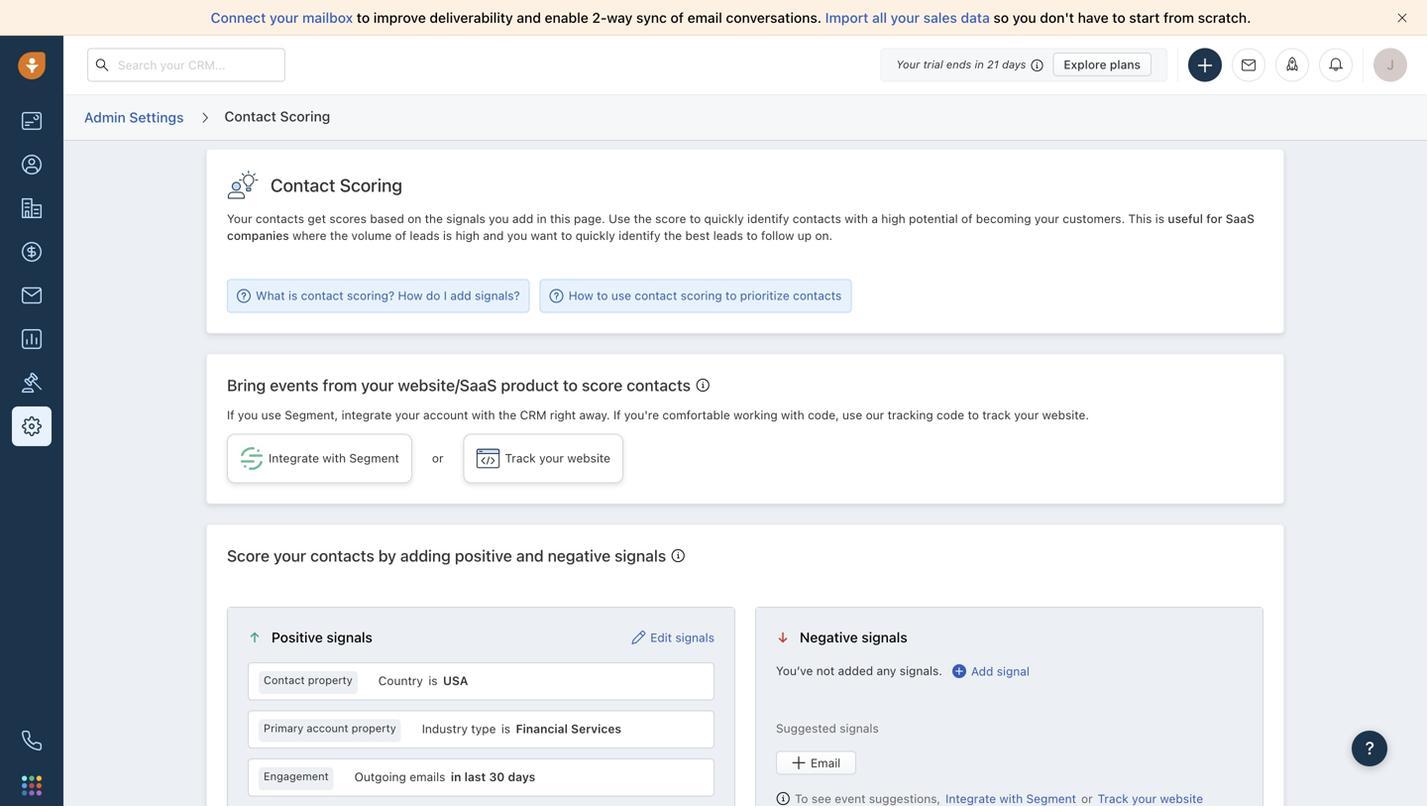 Task type: locate. For each thing, give the bounding box(es) containing it.
of right potential
[[962, 212, 973, 226]]

contact down positive
[[264, 674, 305, 686]]

property down positive signals
[[308, 674, 353, 686]]

scoring
[[280, 108, 330, 124], [340, 175, 403, 196]]

edit signals
[[651, 631, 715, 645]]

you left want
[[507, 229, 528, 243]]

0 horizontal spatial account
[[307, 722, 349, 735]]

1 horizontal spatial add
[[513, 212, 534, 226]]

you down bring
[[238, 408, 258, 422]]

leads down the 'on'
[[410, 229, 440, 243]]

contact left scoring on the top of the page
[[635, 289, 678, 303]]

0 horizontal spatial segment
[[349, 451, 399, 465]]

days
[[1002, 58, 1027, 71], [508, 770, 536, 784]]

to up best
[[690, 212, 701, 226]]

0 vertical spatial account
[[423, 408, 468, 422]]

contact scoring down connect your mailbox link
[[224, 108, 330, 124]]

signals right the 'on'
[[446, 212, 486, 226]]

tracking
[[888, 408, 934, 422]]

our
[[866, 408, 885, 422]]

1 horizontal spatial use
[[612, 289, 632, 303]]

email
[[688, 9, 723, 26]]

of right sync
[[671, 9, 684, 26]]

1 horizontal spatial contact
[[635, 289, 678, 303]]

0 horizontal spatial score
[[582, 376, 623, 394]]

0 vertical spatial score
[[655, 212, 687, 226]]

if
[[227, 408, 235, 422], [614, 408, 621, 422]]

integrate down the segment,
[[269, 451, 319, 465]]

from
[[1164, 9, 1195, 26], [323, 376, 357, 394]]

contact scoring up scores
[[271, 175, 403, 196]]

outgoing
[[355, 770, 406, 784]]

2-
[[592, 9, 607, 26]]

1 horizontal spatial track your website link
[[1098, 790, 1204, 806]]

working
[[734, 408, 778, 422]]

trial
[[924, 58, 944, 71]]

1 vertical spatial track your website link
[[1098, 790, 1204, 806]]

track your website
[[505, 451, 611, 465]]

2 horizontal spatial in
[[975, 58, 984, 71]]

negative signals
[[800, 629, 908, 646]]

where the volume of leads is high and you want to quickly identify the best leads to follow up on.
[[289, 229, 833, 243]]

0 vertical spatial track
[[505, 451, 536, 465]]

2 vertical spatial of
[[395, 229, 407, 243]]

1 vertical spatial integrate with segment link
[[946, 790, 1077, 806]]

how
[[398, 289, 423, 303], [569, 289, 594, 303]]

0 vertical spatial track your website link
[[464, 434, 624, 483]]

contacts left by
[[310, 546, 375, 565]]

contact up the get
[[271, 175, 336, 196]]

segment
[[349, 451, 399, 465], [1027, 792, 1077, 805]]

0 horizontal spatial your
[[227, 212, 252, 226]]

want
[[531, 229, 558, 243]]

in left 21
[[975, 58, 984, 71]]

high up signals?
[[456, 229, 480, 243]]

1 if from the left
[[227, 408, 235, 422]]

on.
[[815, 229, 833, 243]]

signals for negative signals
[[862, 629, 908, 646]]

use left our
[[843, 408, 863, 422]]

saas
[[1226, 212, 1255, 226]]

added
[[838, 664, 874, 678]]

in up want
[[537, 212, 547, 226]]

contact left "scoring?"
[[301, 289, 344, 303]]

the right the 'on'
[[425, 212, 443, 226]]

1 vertical spatial days
[[508, 770, 536, 784]]

usa
[[443, 674, 468, 688]]

and left enable
[[517, 9, 541, 26]]

freshworks switcher image
[[22, 776, 42, 795]]

positive
[[272, 629, 323, 646]]

of down based
[[395, 229, 407, 243]]

how left do
[[398, 289, 423, 303]]

how down where the volume of leads is high and you want to quickly identify the best leads to follow up on.
[[569, 289, 594, 303]]

0 vertical spatial and
[[517, 9, 541, 26]]

1 vertical spatial track
[[1098, 792, 1129, 805]]

your for your contacts get scores based on the signals you add in this page. use the score to quickly identify contacts with a high potential of becoming your customers. this is
[[227, 212, 252, 226]]

and right positive
[[516, 546, 544, 565]]

property up outgoing
[[352, 722, 396, 735]]

integrate
[[269, 451, 319, 465], [946, 792, 996, 805]]

right
[[550, 408, 576, 422]]

if right "away."
[[614, 408, 621, 422]]

0 horizontal spatial leads
[[410, 229, 440, 243]]

contact down search your crm... "text box"
[[224, 108, 277, 124]]

or
[[432, 451, 444, 465], [1082, 792, 1093, 805]]

days right 30
[[508, 770, 536, 784]]

use down events
[[261, 408, 281, 422]]

and
[[517, 9, 541, 26], [483, 229, 504, 243], [516, 546, 544, 565]]

2 vertical spatial in
[[451, 770, 461, 784]]

score
[[655, 212, 687, 226], [582, 376, 623, 394]]

identify up follow
[[748, 212, 790, 226]]

1 horizontal spatial segment
[[1027, 792, 1077, 805]]

primary account property
[[264, 722, 396, 735]]

0 horizontal spatial from
[[323, 376, 357, 394]]

and left want
[[483, 229, 504, 243]]

your up companies
[[227, 212, 252, 226]]

industry type is financial services
[[422, 722, 622, 736]]

becoming
[[976, 212, 1032, 226]]

1 horizontal spatial quickly
[[704, 212, 744, 226]]

quickly up best
[[704, 212, 744, 226]]

0 horizontal spatial integrate with segment link
[[227, 434, 412, 483]]

0 horizontal spatial identify
[[619, 229, 661, 243]]

2 how from the left
[[569, 289, 594, 303]]

2 if from the left
[[614, 408, 621, 422]]

0 horizontal spatial of
[[395, 229, 407, 243]]

integrate with segment link
[[227, 434, 412, 483], [946, 790, 1077, 806]]

1 horizontal spatial leads
[[714, 229, 743, 243]]

the left best
[[664, 229, 682, 243]]

scores
[[329, 212, 367, 226]]

1 horizontal spatial track
[[1098, 792, 1129, 805]]

0 horizontal spatial how
[[398, 289, 423, 303]]

1 vertical spatial in
[[537, 212, 547, 226]]

you left this
[[489, 212, 509, 226]]

track your website link
[[464, 434, 624, 483], [1098, 790, 1204, 806]]

use down use at the top
[[612, 289, 632, 303]]

add up want
[[513, 212, 534, 226]]

0 vertical spatial contact
[[224, 108, 277, 124]]

in left last
[[451, 770, 461, 784]]

1 horizontal spatial how
[[569, 289, 594, 303]]

signal
[[997, 664, 1030, 678]]

your trial ends in 21 days
[[897, 58, 1027, 71]]

1 horizontal spatial or
[[1082, 792, 1093, 805]]

0 vertical spatial identify
[[748, 212, 790, 226]]

companies
[[227, 229, 289, 243]]

you right so
[[1013, 9, 1037, 26]]

1 horizontal spatial integrate with segment link
[[946, 790, 1077, 806]]

scoring?
[[347, 289, 395, 303]]

1 vertical spatial quickly
[[576, 229, 615, 243]]

signals.
[[900, 664, 943, 678]]

1 horizontal spatial score
[[655, 212, 687, 226]]

0 vertical spatial scoring
[[280, 108, 330, 124]]

leads
[[410, 229, 440, 243], [714, 229, 743, 243]]

score up best
[[655, 212, 687, 226]]

0 vertical spatial website
[[567, 451, 611, 465]]

from right start
[[1164, 9, 1195, 26]]

0 vertical spatial property
[[308, 674, 353, 686]]

signals inside "link"
[[676, 631, 715, 645]]

country is usa
[[378, 674, 468, 688]]

leads right best
[[714, 229, 743, 243]]

0 vertical spatial quickly
[[704, 212, 744, 226]]

1 vertical spatial segment
[[1027, 792, 1077, 805]]

industry
[[422, 722, 468, 736]]

import
[[826, 9, 869, 26]]

volume
[[352, 229, 392, 243]]

is right what
[[289, 289, 298, 303]]

in
[[975, 58, 984, 71], [537, 212, 547, 226], [451, 770, 461, 784]]

admin settings
[[84, 109, 184, 125]]

2 vertical spatial and
[[516, 546, 544, 565]]

score up "away."
[[582, 376, 623, 394]]

1 vertical spatial or
[[1082, 792, 1093, 805]]

add right i
[[450, 289, 472, 303]]

to down this
[[561, 229, 572, 243]]

0 horizontal spatial if
[[227, 408, 235, 422]]

from up 'integrate'
[[323, 376, 357, 394]]

signals
[[446, 212, 486, 226], [615, 546, 666, 565], [327, 629, 373, 646], [862, 629, 908, 646], [676, 631, 715, 645], [840, 721, 879, 735]]

property
[[308, 674, 353, 686], [352, 722, 396, 735]]

1 horizontal spatial if
[[614, 408, 621, 422]]

0 horizontal spatial contact
[[301, 289, 344, 303]]

country
[[378, 674, 423, 688]]

0 vertical spatial days
[[1002, 58, 1027, 71]]

1 vertical spatial property
[[352, 722, 396, 735]]

0 horizontal spatial use
[[261, 408, 281, 422]]

quickly down "page."
[[576, 229, 615, 243]]

signals up email
[[840, 721, 879, 735]]

use
[[612, 289, 632, 303], [261, 408, 281, 422], [843, 408, 863, 422]]

0 vertical spatial or
[[432, 451, 444, 465]]

days right 21
[[1002, 58, 1027, 71]]

account down website/saas
[[423, 408, 468, 422]]

integrate right suggestions, at the right of the page
[[946, 792, 996, 805]]

financial
[[516, 722, 568, 736]]

0 vertical spatial your
[[897, 58, 920, 71]]

signals right edit
[[676, 631, 715, 645]]

your left trial on the top of page
[[897, 58, 920, 71]]

away.
[[580, 408, 610, 422]]

contact
[[301, 289, 344, 303], [635, 289, 678, 303]]

1 horizontal spatial your
[[897, 58, 920, 71]]

1 horizontal spatial in
[[537, 212, 547, 226]]

high right a
[[882, 212, 906, 226]]

your
[[270, 9, 299, 26], [891, 9, 920, 26], [1035, 212, 1060, 226], [361, 376, 394, 394], [395, 408, 420, 422], [1015, 408, 1039, 422], [539, 451, 564, 465], [274, 546, 306, 565], [1132, 792, 1157, 805]]

1 horizontal spatial website
[[1160, 792, 1204, 805]]

1 contact from the left
[[301, 289, 344, 303]]

1 vertical spatial your
[[227, 212, 252, 226]]

signals right positive
[[327, 629, 373, 646]]

0 vertical spatial from
[[1164, 9, 1195, 26]]

0 vertical spatial integrate
[[269, 451, 319, 465]]

1 vertical spatial website
[[1160, 792, 1204, 805]]

1 horizontal spatial scoring
[[340, 175, 403, 196]]

0 horizontal spatial in
[[451, 770, 461, 784]]

best
[[686, 229, 710, 243]]

add
[[971, 664, 994, 678]]

follow
[[761, 229, 795, 243]]

way
[[607, 9, 633, 26]]

contacts up if you use segment, integrate your account with the crm right away. if you're comfortable working with code, use our tracking code to track your website.
[[627, 376, 691, 394]]

1 horizontal spatial account
[[423, 408, 468, 422]]

1 vertical spatial from
[[323, 376, 357, 394]]

0 horizontal spatial days
[[508, 770, 536, 784]]

0 vertical spatial high
[[882, 212, 906, 226]]

ends
[[947, 58, 972, 71]]

of
[[671, 9, 684, 26], [962, 212, 973, 226], [395, 229, 407, 243]]

1 vertical spatial scoring
[[340, 175, 403, 196]]

high
[[882, 212, 906, 226], [456, 229, 480, 243]]

customers.
[[1063, 212, 1125, 226]]

if down bring
[[227, 408, 235, 422]]

account right the primary
[[307, 722, 349, 735]]

days for your trial ends in 21 days
[[1002, 58, 1027, 71]]

0 vertical spatial add
[[513, 212, 534, 226]]

close image
[[1398, 13, 1408, 23]]

signals up any
[[862, 629, 908, 646]]

the left the crm
[[499, 408, 517, 422]]

1 vertical spatial of
[[962, 212, 973, 226]]

0 horizontal spatial integrate
[[269, 451, 319, 465]]

is inside what is contact scoring? how do i add signals? link
[[289, 289, 298, 303]]

0 horizontal spatial website
[[567, 451, 611, 465]]

the
[[425, 212, 443, 226], [634, 212, 652, 226], [330, 229, 348, 243], [664, 229, 682, 243], [499, 408, 517, 422]]

1 horizontal spatial from
[[1164, 9, 1195, 26]]

1 horizontal spatial days
[[1002, 58, 1027, 71]]

add
[[513, 212, 534, 226], [450, 289, 472, 303]]

1 vertical spatial add
[[450, 289, 472, 303]]

1 vertical spatial high
[[456, 229, 480, 243]]

identify down use at the top
[[619, 229, 661, 243]]

don't
[[1040, 9, 1075, 26]]

0 vertical spatial in
[[975, 58, 984, 71]]

0 vertical spatial of
[[671, 9, 684, 26]]



Task type: vqa. For each thing, say whether or not it's contained in the screenshot.
negative
yes



Task type: describe. For each thing, give the bounding box(es) containing it.
0 horizontal spatial track
[[505, 451, 536, 465]]

for
[[1207, 212, 1223, 226]]

0 horizontal spatial high
[[456, 229, 480, 243]]

have
[[1078, 9, 1109, 26]]

based
[[370, 212, 404, 226]]

and for deliverability
[[517, 9, 541, 26]]

score your contacts by adding positive and negative signals
[[227, 546, 666, 565]]

your for your trial ends in 21 days
[[897, 58, 920, 71]]

1 how from the left
[[398, 289, 423, 303]]

signals?
[[475, 289, 520, 303]]

get
[[308, 212, 326, 226]]

1 vertical spatial and
[[483, 229, 504, 243]]

to see event suggestions, integrate with segment or track your website
[[795, 792, 1204, 805]]

suggested
[[776, 721, 837, 735]]

a
[[872, 212, 878, 226]]

event
[[835, 792, 866, 805]]

on
[[408, 212, 422, 226]]

useful for saas companies
[[227, 212, 1255, 243]]

page.
[[574, 212, 606, 226]]

1 vertical spatial contact
[[271, 175, 336, 196]]

deliverability
[[430, 9, 513, 26]]

events
[[270, 376, 319, 394]]

0 horizontal spatial add
[[450, 289, 472, 303]]

score
[[227, 546, 270, 565]]

0 horizontal spatial quickly
[[576, 229, 615, 243]]

sales
[[924, 9, 958, 26]]

enable
[[545, 9, 589, 26]]

i
[[444, 289, 447, 303]]

the right use at the top
[[634, 212, 652, 226]]

phone image
[[22, 731, 42, 751]]

track
[[983, 408, 1011, 422]]

to right mailbox
[[357, 9, 370, 26]]

1 horizontal spatial identify
[[748, 212, 790, 226]]

is left usa
[[429, 674, 438, 688]]

contacts up companies
[[256, 212, 304, 226]]

what is contact scoring? how do i add signals? link
[[237, 287, 520, 304]]

signals right 'negative' at the left bottom of the page
[[615, 546, 666, 565]]

data
[[961, 9, 990, 26]]

1 vertical spatial score
[[582, 376, 623, 394]]

add signal
[[971, 664, 1030, 678]]

so
[[994, 9, 1009, 26]]

last
[[465, 770, 486, 784]]

signals for positive signals
[[327, 629, 373, 646]]

you've not added any signals.
[[776, 664, 943, 678]]

edit signals link
[[632, 629, 715, 647]]

conversations.
[[726, 9, 822, 26]]

to right code
[[968, 408, 979, 422]]

your contacts get scores based on the signals you add in this page. use the score to quickly identify contacts with a high potential of becoming your customers. this is
[[227, 212, 1168, 226]]

is up i
[[443, 229, 452, 243]]

phone element
[[12, 721, 52, 760]]

to up right
[[563, 376, 578, 394]]

Search your CRM... text field
[[87, 48, 286, 82]]

2 horizontal spatial use
[[843, 408, 863, 422]]

admin settings link
[[83, 102, 185, 133]]

improve
[[374, 9, 426, 26]]

signals for suggested signals
[[840, 721, 879, 735]]

sync
[[637, 9, 667, 26]]

mailbox
[[302, 9, 353, 26]]

connect your mailbox link
[[211, 9, 357, 26]]

1 horizontal spatial high
[[882, 212, 906, 226]]

2 horizontal spatial of
[[962, 212, 973, 226]]

this
[[1129, 212, 1152, 226]]

properties image
[[22, 373, 42, 393]]

1 horizontal spatial integrate
[[946, 792, 996, 805]]

website/saas
[[398, 376, 497, 394]]

the down scores
[[330, 229, 348, 243]]

0 horizontal spatial or
[[432, 451, 444, 465]]

integrate
[[342, 408, 392, 422]]

any
[[877, 664, 897, 678]]

primary
[[264, 722, 304, 735]]

signals for edit signals
[[676, 631, 715, 645]]

import all your sales data link
[[826, 9, 994, 26]]

emails
[[410, 770, 446, 784]]

outgoing emails in last 30 days
[[355, 770, 536, 784]]

contacts right prioritize
[[793, 289, 842, 303]]

0 vertical spatial contact scoring
[[224, 108, 330, 124]]

add signal link
[[953, 662, 1030, 680]]

and for positive
[[516, 546, 544, 565]]

edit
[[651, 631, 672, 645]]

type
[[471, 722, 496, 736]]

explore plans
[[1064, 58, 1141, 71]]

to left start
[[1113, 9, 1126, 26]]

is right this
[[1156, 212, 1165, 226]]

segment,
[[285, 408, 338, 422]]

useful
[[1168, 212, 1204, 226]]

all
[[873, 9, 887, 26]]

services
[[571, 722, 622, 736]]

1 leads from the left
[[410, 229, 440, 243]]

use for to
[[612, 289, 632, 303]]

email button
[[776, 751, 857, 775]]

negative
[[548, 546, 611, 565]]

potential
[[909, 212, 958, 226]]

comfortable
[[663, 408, 730, 422]]

1 horizontal spatial of
[[671, 9, 684, 26]]

settings
[[129, 109, 184, 125]]

admin
[[84, 109, 126, 125]]

contacts up on.
[[793, 212, 842, 226]]

2 leads from the left
[[714, 229, 743, 243]]

not
[[817, 664, 835, 678]]

contact property
[[264, 674, 353, 686]]

use for you
[[261, 408, 281, 422]]

scratch.
[[1198, 9, 1252, 26]]

what is contact scoring? how do i add signals?
[[256, 289, 520, 303]]

0 horizontal spatial track your website link
[[464, 434, 624, 483]]

if you use segment, integrate your account with the crm right away. if you're comfortable working with code, use our tracking code to track your website.
[[227, 408, 1089, 422]]

positive
[[455, 546, 512, 565]]

plans
[[1110, 58, 1141, 71]]

by
[[379, 546, 396, 565]]

product
[[501, 376, 559, 394]]

2 vertical spatial contact
[[264, 674, 305, 686]]

0 vertical spatial integrate with segment link
[[227, 434, 412, 483]]

30
[[489, 770, 505, 784]]

0 horizontal spatial scoring
[[280, 108, 330, 124]]

to right scoring on the top of the page
[[726, 289, 737, 303]]

how to use contact scoring to prioritize contacts link
[[550, 287, 842, 304]]

you're
[[624, 408, 659, 422]]

start
[[1130, 9, 1160, 26]]

1 vertical spatial identify
[[619, 229, 661, 243]]

do
[[426, 289, 441, 303]]

to down where the volume of leads is high and you want to quickly identify the best leads to follow up on.
[[597, 289, 608, 303]]

1 vertical spatial account
[[307, 722, 349, 735]]

code
[[937, 408, 965, 422]]

code,
[[808, 408, 839, 422]]

1 vertical spatial contact scoring
[[271, 175, 403, 196]]

2 contact from the left
[[635, 289, 678, 303]]

suggestions,
[[869, 792, 941, 805]]

website.
[[1043, 408, 1089, 422]]

is right type
[[502, 722, 511, 736]]

explore plans link
[[1053, 53, 1152, 76]]

connect your mailbox to improve deliverability and enable 2-way sync of email conversations. import all your sales data so you don't have to start from scratch.
[[211, 9, 1252, 26]]

0 vertical spatial segment
[[349, 451, 399, 465]]

crm
[[520, 408, 547, 422]]

bring
[[227, 376, 266, 394]]

to left follow
[[747, 229, 758, 243]]

positive signals
[[272, 629, 373, 646]]

days for outgoing emails in last 30 days
[[508, 770, 536, 784]]

to
[[795, 792, 809, 805]]



